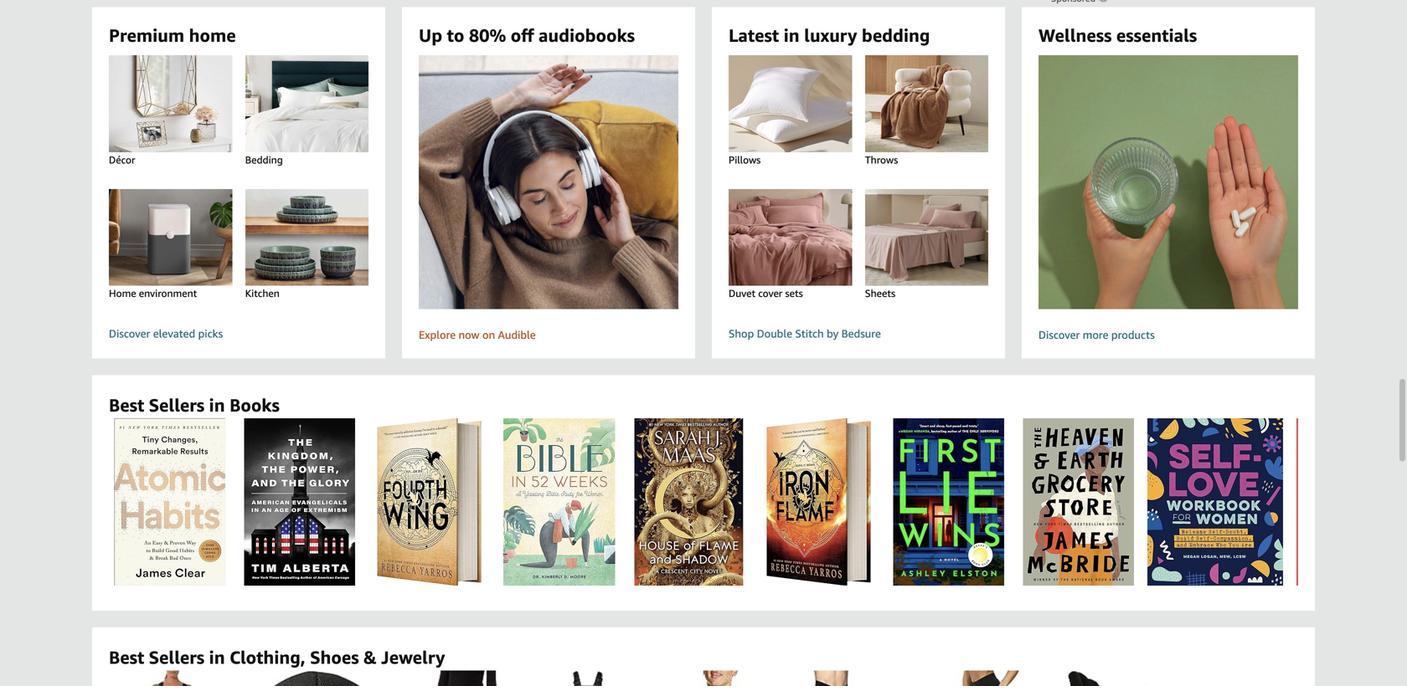 Task type: vqa. For each thing, say whether or not it's contained in the screenshot.
"and"
no



Task type: locate. For each thing, give the bounding box(es) containing it.
sellers for books
[[149, 395, 204, 416]]

best down discover elevated picks
[[109, 395, 144, 416]]

2 list from the top
[[109, 671, 1407, 687]]

discover
[[109, 328, 150, 341], [1039, 329, 1080, 342]]

the gym people thick high waist yoga pants with pockets, tummy control workout running yoga leggings for women image
[[942, 671, 1019, 687]]

2 vertical spatial in
[[209, 648, 225, 669]]

sellers up arctix women's essential insulated bib overalls image at the bottom left
[[149, 648, 204, 669]]

1 horizontal spatial discover
[[1039, 329, 1080, 342]]

discover elevated picks
[[109, 328, 223, 341]]

iron flame (the empyrean, 2) image
[[767, 419, 871, 586]]

1 vertical spatial sellers
[[149, 648, 204, 669]]

environment
[[139, 288, 197, 300]]

best sellers in clothing, shoes & jewelry
[[109, 648, 445, 669]]

sunzel flare leggings, crossover yoga pants with tummy control, high-waisted and wide leg image
[[802, 671, 900, 687]]

home
[[109, 288, 136, 300]]

up
[[419, 25, 442, 46]]

sellers for clothing,
[[149, 648, 204, 669]]

duvet cover sets link
[[713, 189, 868, 316]]

wellness
[[1039, 25, 1112, 46]]

now
[[459, 329, 480, 342]]

shoes
[[310, 648, 359, 669]]

double
[[757, 328, 792, 341]]

kitchen
[[245, 288, 280, 300]]

sets
[[785, 288, 803, 300]]

bedsure
[[841, 328, 881, 341]]

discover left more
[[1039, 329, 1080, 342]]

explore now on audible
[[419, 329, 536, 342]]

0 vertical spatial sellers
[[149, 395, 204, 416]]

pillows image
[[713, 55, 868, 152]]

in right latest
[[784, 25, 800, 46]]

premium
[[109, 25, 184, 46]]

latest
[[729, 25, 779, 46]]

bedding
[[862, 25, 930, 46]]

discover down home on the top of the page
[[109, 328, 150, 341]]

1 best from the top
[[109, 395, 144, 416]]

arctix kids insulated snow bib overalls image
[[567, 671, 611, 687]]

duvet
[[729, 288, 756, 300]]

throws link
[[849, 55, 1004, 182]]

best for best sellers in books
[[109, 395, 144, 416]]

the bible in 52 weeks: a yearlong bible study for women image
[[503, 419, 615, 586]]

products
[[1111, 329, 1155, 342]]

wellness essentials image
[[1010, 55, 1327, 310]]

cover
[[758, 288, 783, 300]]

sellers
[[149, 395, 204, 416], [149, 648, 204, 669]]

1 vertical spatial list
[[109, 671, 1407, 687]]

pillows
[[729, 154, 761, 166]]

throws
[[865, 154, 898, 166]]

1 vertical spatial in
[[209, 395, 225, 416]]

shop double stitch by bedsure
[[729, 328, 881, 341]]

0 horizontal spatial discover
[[109, 328, 150, 341]]

in
[[784, 25, 800, 46], [209, 395, 225, 416], [209, 648, 225, 669]]

duvet cover sets
[[729, 288, 803, 300]]

arctix womens insulated snow pants image
[[422, 671, 497, 687]]

1 list from the top
[[109, 419, 1407, 586]]

list
[[109, 419, 1407, 586], [109, 671, 1407, 687]]

2 best from the top
[[109, 648, 144, 669]]

décor image
[[93, 55, 248, 152]]

audiobooks
[[539, 25, 635, 46]]

best up arctix women's essential insulated bib overalls image at the bottom left
[[109, 648, 144, 669]]

to
[[447, 25, 464, 46]]

stitch
[[795, 328, 824, 341]]

discover more products
[[1039, 329, 1155, 342]]

in left 'clothing,'
[[209, 648, 225, 669]]

latest in luxury bedding
[[729, 25, 930, 46]]

best
[[109, 395, 144, 416], [109, 648, 144, 669]]

sellers down elevated
[[149, 395, 204, 416]]

1 vertical spatial best
[[109, 648, 144, 669]]

list item
[[1189, 671, 1407, 687]]

0 vertical spatial best
[[109, 395, 144, 416]]

in left "books"
[[209, 395, 225, 416]]

shop
[[729, 328, 754, 341]]

pillows link
[[713, 55, 868, 182]]

sheets image
[[849, 189, 1004, 286]]

wellness essentials
[[1039, 25, 1197, 46]]

1 sellers from the top
[[149, 395, 204, 416]]

2 sellers from the top
[[149, 648, 204, 669]]

0 vertical spatial list
[[109, 419, 1407, 586]]

a court of thorns and roses (a court of thorns and roses, 1) image
[[1296, 419, 1407, 586]]



Task type: describe. For each thing, give the bounding box(es) containing it.
décor link
[[93, 55, 248, 182]]

books
[[230, 395, 280, 416]]

jewelry
[[381, 648, 445, 669]]

duvet cover sets image
[[713, 189, 868, 286]]

audible
[[498, 329, 536, 342]]

more
[[1083, 329, 1109, 342]]

bedding
[[245, 154, 283, 166]]

in for books
[[209, 395, 225, 416]]

explore
[[419, 329, 456, 342]]

up to 80% off audiobooks
[[419, 25, 635, 46]]

kitchen link
[[229, 189, 385, 316]]

the heaven & earth grocery store: a novel image
[[1023, 419, 1134, 586]]

picks
[[198, 328, 223, 341]]

in for clothing,
[[209, 648, 225, 669]]

shop double stitch by bedsure link
[[729, 326, 988, 342]]

list for best sellers in clothing, shoes & jewelry
[[109, 671, 1407, 687]]

0 vertical spatial in
[[784, 25, 800, 46]]

bedding image
[[229, 55, 385, 152]]

trendoux winter gloves for men women - upgraded touch screen cold weather thermal warm knit glove for running driving hiking image
[[1049, 671, 1181, 687]]

discover more products link
[[1010, 55, 1327, 347]]

décor
[[109, 154, 135, 166]]

throws image
[[849, 55, 1004, 152]]

luxury
[[804, 25, 857, 46]]

80%
[[469, 25, 506, 46]]

home environment image
[[93, 189, 248, 286]]

off
[[511, 25, 534, 46]]

best sellers in books
[[109, 395, 280, 416]]

sheets
[[865, 288, 895, 300]]

a girl with headphones listens to audible. image
[[390, 55, 707, 310]]

self-love workbook for women: release self-doubt, build self-compassion, and embrace who you are (self-love workbook and... image
[[1147, 419, 1283, 586]]

hanes men's ecosmart fleece sweatshirt, cotton-blend pullover, crewneck sweatshirt for men, 1 or 2 pack available image
[[658, 671, 781, 687]]

first lie wins: reese's book club pick (a novel) image
[[893, 419, 1004, 586]]

elevated
[[153, 328, 195, 341]]

arctix women's essential insulated bib overalls image
[[137, 671, 202, 687]]

carhartt men's knit cuffed beanie image
[[239, 671, 390, 687]]

&
[[364, 648, 377, 669]]

bedding link
[[229, 55, 385, 182]]

on
[[482, 329, 495, 342]]

list for best sellers in books
[[109, 419, 1407, 586]]

home environment
[[109, 288, 197, 300]]

home environment link
[[93, 189, 248, 316]]

kitchen image
[[229, 189, 385, 286]]

the kingdom, the power, and the glory: american evangelicals in an age of extremism image
[[244, 419, 355, 586]]

explore now on audible link
[[390, 55, 707, 347]]

discover for discover elevated picks
[[109, 328, 150, 341]]

discover elevated picks link
[[109, 326, 369, 342]]

clothing,
[[230, 648, 305, 669]]

home
[[189, 25, 236, 46]]

by
[[827, 328, 839, 341]]

sheets link
[[849, 189, 1004, 316]]

atomic habits: an easy & proven way to build good habits & break bad ones image
[[114, 419, 225, 586]]

house of flame and shadow (crescent city, 3) image
[[634, 419, 743, 586]]

best for best sellers in clothing, shoes & jewelry
[[109, 648, 144, 669]]

fourth wing (the empyrean, 1) image
[[377, 419, 481, 586]]

essentials
[[1116, 25, 1197, 46]]

premium home
[[109, 25, 236, 46]]

discover for discover more products
[[1039, 329, 1080, 342]]



